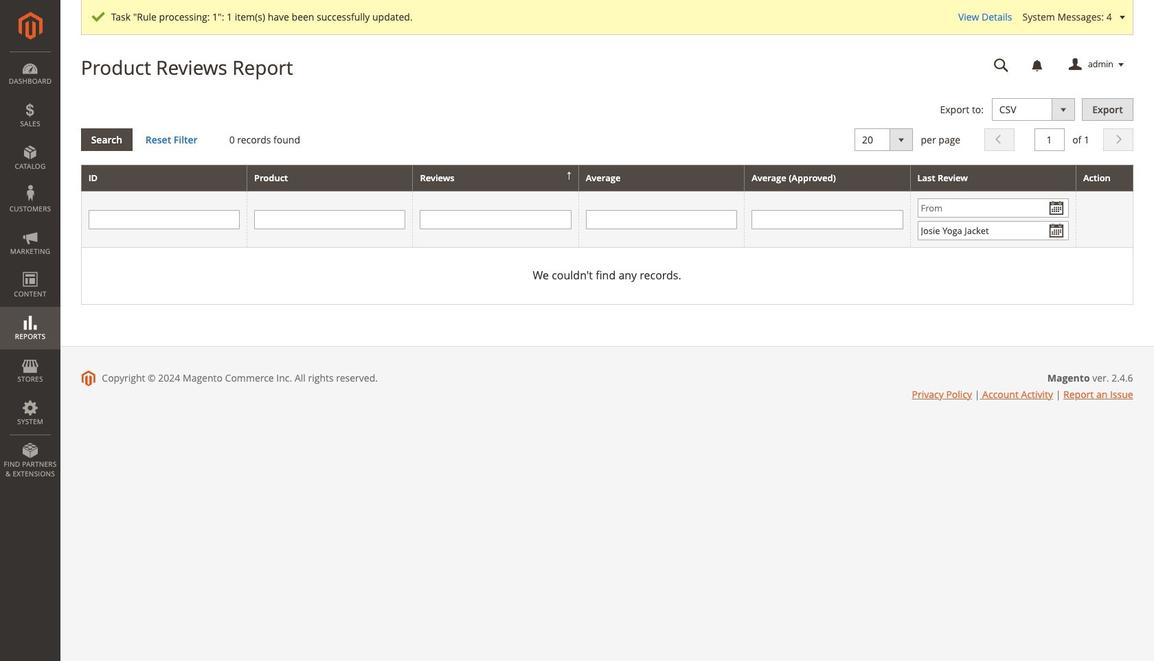 Task type: locate. For each thing, give the bounding box(es) containing it.
None text field
[[1035, 128, 1065, 151], [88, 210, 240, 229], [586, 210, 738, 229], [752, 210, 904, 229], [1035, 128, 1065, 151], [88, 210, 240, 229], [586, 210, 738, 229], [752, 210, 904, 229]]

magento admin panel image
[[18, 12, 42, 40]]

To text field
[[918, 222, 1070, 241]]

None text field
[[985, 53, 1019, 77], [254, 210, 406, 229], [420, 210, 572, 229], [985, 53, 1019, 77], [254, 210, 406, 229], [420, 210, 572, 229]]

menu bar
[[0, 52, 60, 486]]



Task type: describe. For each thing, give the bounding box(es) containing it.
From text field
[[918, 199, 1070, 218]]



